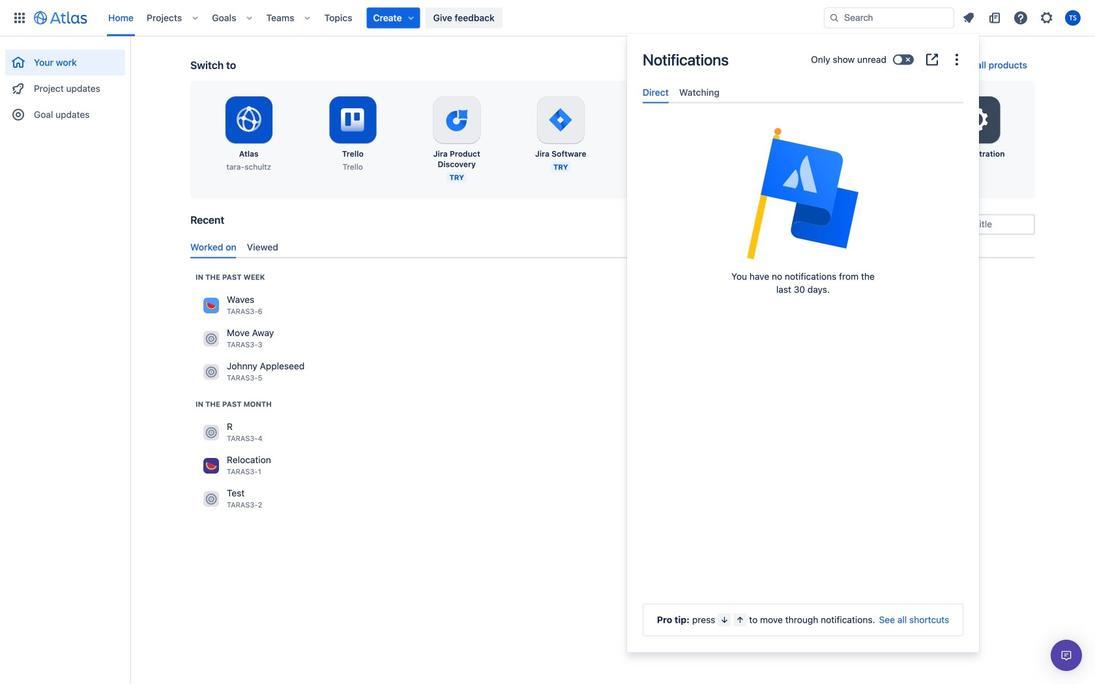 Task type: vqa. For each thing, say whether or not it's contained in the screenshot.
List formating 'group'
no



Task type: locate. For each thing, give the bounding box(es) containing it.
3 townsquare image from the top
[[204, 492, 219, 507]]

townsquare image for 1st townsquare image
[[204, 365, 219, 380]]

arrow down image
[[720, 616, 730, 626]]

dialog
[[628, 34, 980, 653]]

2 townsquare image from the top
[[204, 365, 219, 380]]

1 vertical spatial townsquare image
[[204, 365, 219, 380]]

townsquare image
[[204, 298, 219, 314], [204, 425, 219, 441], [204, 459, 219, 474]]

None search field
[[825, 8, 955, 28]]

1 vertical spatial tab list
[[185, 237, 1041, 259]]

1 vertical spatial townsquare image
[[204, 425, 219, 441]]

1 heading from the top
[[196, 272, 265, 283]]

1 vertical spatial heading
[[196, 399, 272, 410]]

townsquare image
[[204, 331, 219, 347], [204, 365, 219, 380], [204, 492, 219, 507]]

tab panel
[[638, 104, 969, 115]]

2 vertical spatial townsquare image
[[204, 492, 219, 507]]

0 vertical spatial townsquare image
[[204, 298, 219, 314]]

more image
[[950, 52, 966, 68]]

settings image
[[1040, 10, 1056, 26], [754, 104, 785, 136], [962, 104, 993, 136]]

notifications image
[[962, 10, 977, 26]]

banner
[[0, 0, 1096, 37]]

open notifications in a new tab image
[[925, 52, 941, 68]]

tab list
[[638, 82, 969, 104], [185, 237, 1041, 259]]

group
[[5, 37, 125, 132]]

2 horizontal spatial settings image
[[1040, 10, 1056, 26]]

help image
[[1014, 10, 1029, 26]]

0 vertical spatial townsquare image
[[204, 331, 219, 347]]

top element
[[8, 0, 825, 36]]

2 vertical spatial townsquare image
[[204, 459, 219, 474]]

Search field
[[825, 8, 955, 28]]

heading
[[196, 272, 265, 283], [196, 399, 272, 410]]

2 heading from the top
[[196, 399, 272, 410]]

0 vertical spatial tab list
[[638, 82, 969, 104]]

0 vertical spatial heading
[[196, 272, 265, 283]]

account image
[[1066, 10, 1082, 26]]

heading for 1st townsquare image
[[196, 272, 265, 283]]



Task type: describe. For each thing, give the bounding box(es) containing it.
0 horizontal spatial settings image
[[754, 104, 785, 136]]

2 townsquare image from the top
[[204, 425, 219, 441]]

townsquare image for second townsquare image from the bottom of the page
[[204, 492, 219, 507]]

arrow up image
[[735, 616, 746, 626]]

Filter by title field
[[921, 216, 1035, 234]]

heading for second townsquare image from the bottom of the page
[[196, 399, 272, 410]]

search image
[[830, 13, 840, 23]]

open intercom messenger image
[[1059, 648, 1075, 664]]

1 horizontal spatial settings image
[[962, 104, 993, 136]]

3 townsquare image from the top
[[204, 459, 219, 474]]

switch to... image
[[12, 10, 27, 26]]

1 townsquare image from the top
[[204, 298, 219, 314]]

1 townsquare image from the top
[[204, 331, 219, 347]]



